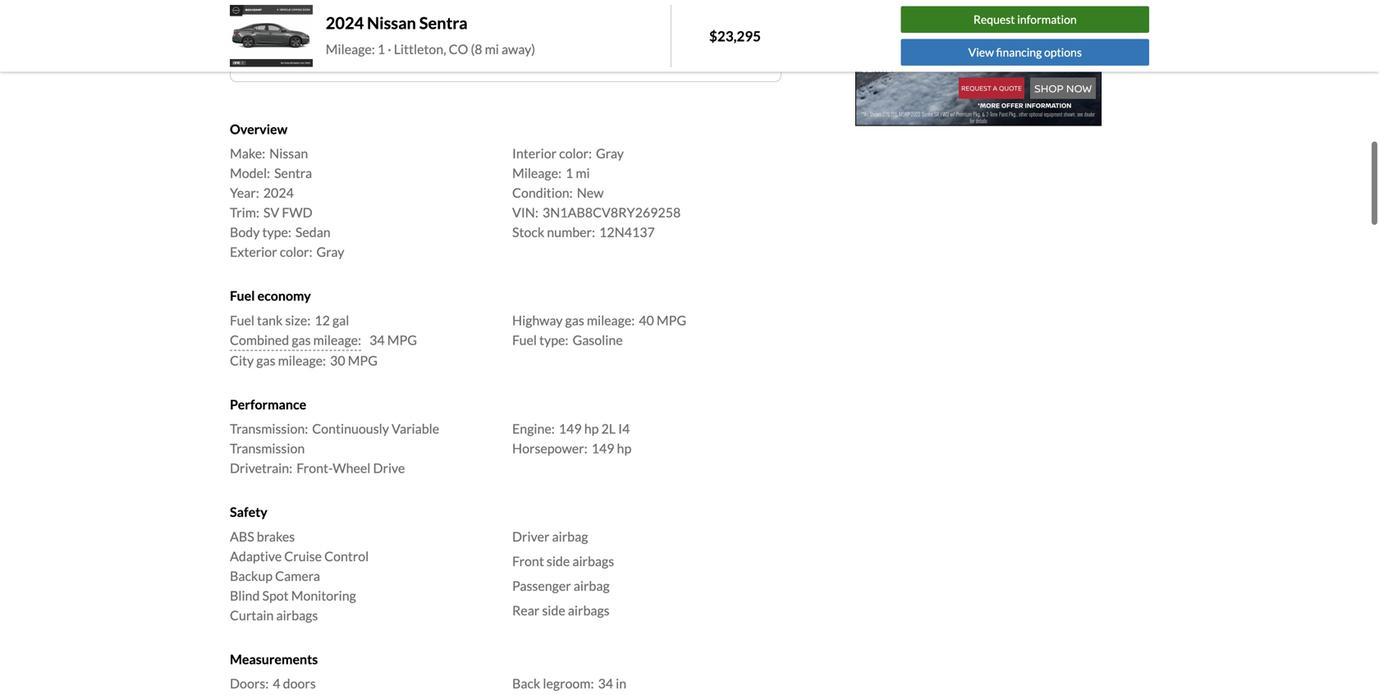 Task type: locate. For each thing, give the bounding box(es) containing it.
fuel up combined
[[230, 312, 254, 328]]

34 inside fuel tank size: 12 gal combined gas mileage: 34 mpg city gas mileage: 30 mpg
[[370, 332, 385, 348]]

type: down sv at the left top of the page
[[262, 224, 291, 240]]

hp left 2l
[[584, 421, 599, 437]]

doors: 4 doors
[[230, 676, 316, 692]]

1 horizontal spatial 1
[[566, 165, 573, 181]]

2024 up sv at the left top of the page
[[263, 185, 294, 201]]

type:
[[262, 224, 291, 240], [539, 332, 569, 348]]

1 vertical spatial 1
[[566, 165, 573, 181]]

gray
[[596, 145, 624, 162], [317, 244, 344, 260]]

0 vertical spatial nissan
[[367, 13, 416, 33]]

1 vertical spatial 149
[[592, 441, 615, 457]]

hp down i4
[[617, 441, 632, 457]]

0 vertical spatial 34
[[370, 332, 385, 348]]

mpg inside highway gas mileage: 40 mpg fuel type: gasoline
[[657, 312, 687, 328]]

co
[[449, 41, 468, 57]]

gray up new
[[596, 145, 624, 162]]

condition:
[[512, 185, 573, 201]]

view down request
[[969, 45, 994, 59]]

year:
[[230, 185, 259, 201]]

149 up horsepower:
[[559, 421, 582, 437]]

0 vertical spatial 149
[[559, 421, 582, 437]]

gas
[[565, 312, 584, 328], [292, 332, 311, 348], [256, 353, 276, 369]]

performance
[[230, 396, 306, 412]]

1 vertical spatial sentra
[[274, 165, 312, 181]]

1 horizontal spatial 2024
[[326, 13, 364, 33]]

financing for left view financing options button
[[473, 39, 525, 55]]

3n1ab8cv8ry269258
[[543, 205, 681, 221]]

0 vertical spatial mi
[[485, 41, 499, 57]]

1 up condition:
[[566, 165, 573, 181]]

mileage:
[[326, 41, 375, 57], [512, 165, 562, 181]]

0 vertical spatial gas
[[565, 312, 584, 328]]

0 horizontal spatial gas
[[256, 353, 276, 369]]

request information
[[974, 12, 1077, 26]]

variable
[[392, 421, 439, 437]]

12
[[315, 312, 330, 328]]

financing down request information "button"
[[996, 45, 1042, 59]]

airbags down passenger airbag
[[568, 602, 610, 618]]

1 vertical spatial gas
[[292, 332, 311, 348]]

brakes
[[257, 529, 295, 545]]

highway
[[512, 312, 563, 328]]

1 vertical spatial 34
[[598, 676, 613, 692]]

0 horizontal spatial mi
[[485, 41, 499, 57]]

mileage: down gal
[[313, 332, 361, 348]]

1 horizontal spatial color:
[[559, 145, 592, 162]]

color: down sedan
[[280, 244, 312, 260]]

mileage: left 30
[[278, 353, 326, 369]]

34
[[370, 332, 385, 348], [598, 676, 613, 692]]

0 horizontal spatial mileage:
[[326, 41, 375, 57]]

0 horizontal spatial 34
[[370, 332, 385, 348]]

color: right the interior
[[559, 145, 592, 162]]

0 horizontal spatial hp
[[584, 421, 599, 437]]

1 horizontal spatial 34
[[598, 676, 613, 692]]

side down passenger airbag
[[542, 602, 565, 618]]

fwd
[[282, 205, 313, 221]]

passenger airbag
[[512, 578, 610, 594]]

score
[[330, 3, 359, 17]]

driver
[[512, 529, 550, 545]]

0 vertical spatial airbag
[[552, 529, 588, 545]]

number:
[[547, 224, 595, 240]]

mi right (8
[[485, 41, 499, 57]]

0 vertical spatial 1
[[378, 41, 385, 57]]

0 horizontal spatial financing
[[473, 39, 525, 55]]

legroom:
[[543, 676, 594, 692]]

rear
[[512, 602, 540, 618]]

fuel for fuel tank size: 12 gal combined gas mileage: 34 mpg city gas mileage: 30 mpg
[[230, 312, 254, 328]]

side for front
[[547, 553, 570, 569]]

view
[[441, 39, 470, 55], [969, 45, 994, 59]]

1 vertical spatial hp
[[617, 441, 632, 457]]

4
[[273, 676, 280, 692]]

0 horizontal spatial nissan
[[269, 145, 308, 162]]

1 vertical spatial fuel
[[230, 312, 254, 328]]

1 vertical spatial mileage:
[[313, 332, 361, 348]]

view financing options
[[441, 39, 571, 55], [969, 45, 1082, 59]]

149
[[559, 421, 582, 437], [592, 441, 615, 457]]

1 vertical spatial type:
[[539, 332, 569, 348]]

nissan inside make: nissan model: sentra year: 2024 trim: sv fwd body type: sedan exterior color: gray
[[269, 145, 308, 162]]

1 vertical spatial mileage:
[[512, 165, 562, 181]]

1 horizontal spatial options
[[1044, 45, 1082, 59]]

149 down 2l
[[592, 441, 615, 457]]

cruise
[[284, 548, 322, 564]]

interior color: gray mileage: 1 mi condition: new vin: 3n1ab8cv8ry269258 stock number: 12n4137
[[512, 145, 681, 240]]

continuously
[[312, 421, 389, 437]]

0 horizontal spatial view financing options
[[441, 39, 571, 55]]

fuel left economy
[[230, 288, 255, 304]]

2024 down on
[[326, 13, 364, 33]]

1
[[378, 41, 385, 57], [566, 165, 573, 181]]

view financing options button
[[425, 32, 587, 62], [901, 39, 1149, 66]]

0 vertical spatial color:
[[559, 145, 592, 162]]

size:
[[285, 312, 311, 328]]

options
[[528, 39, 571, 55], [1044, 45, 1082, 59]]

mileage: inside interior color: gray mileage: 1 mi condition: new vin: 3n1ab8cv8ry269258 stock number: 12n4137
[[512, 165, 562, 181]]

0 horizontal spatial 2024
[[263, 185, 294, 201]]

1 horizontal spatial hp
[[617, 441, 632, 457]]

1 horizontal spatial type:
[[539, 332, 569, 348]]

nissan down the overview
[[269, 145, 308, 162]]

doors:
[[230, 676, 269, 692]]

fuel
[[230, 288, 255, 304], [230, 312, 254, 328], [512, 332, 537, 348]]

0 vertical spatial sentra
[[419, 13, 468, 33]]

0 vertical spatial mileage:
[[587, 312, 635, 328]]

mpg
[[657, 312, 687, 328], [387, 332, 417, 348], [348, 353, 378, 369]]

1 horizontal spatial nissan
[[367, 13, 416, 33]]

fuel down highway
[[512, 332, 537, 348]]

mileage: up gasoline
[[587, 312, 635, 328]]

side up passenger airbag
[[547, 553, 570, 569]]

gray inside interior color: gray mileage: 1 mi condition: new vin: 3n1ab8cv8ry269258 stock number: 12n4137
[[596, 145, 624, 162]]

hp
[[584, 421, 599, 437], [617, 441, 632, 457]]

airbag up front side airbags
[[552, 529, 588, 545]]

back legroom: 34 in
[[512, 676, 627, 692]]

monitoring
[[291, 588, 356, 604]]

measurements
[[230, 651, 318, 667]]

1 horizontal spatial view
[[969, 45, 994, 59]]

doors
[[283, 676, 316, 692]]

1 inside interior color: gray mileage: 1 mi condition: new vin: 3n1ab8cv8ry269258 stock number: 12n4137
[[566, 165, 573, 181]]

gas up gasoline
[[565, 312, 584, 328]]

0 horizontal spatial mpg
[[348, 353, 378, 369]]

wheel
[[333, 460, 371, 476]]

nissan down credit
[[367, 13, 416, 33]]

0 vertical spatial fuel
[[230, 288, 255, 304]]

1 vertical spatial 2024
[[263, 185, 294, 201]]

mileage: for 2024
[[326, 41, 375, 57]]

your
[[350, 0, 374, 0]]

mi up new
[[576, 165, 590, 181]]

gal
[[333, 312, 349, 328]]

2 horizontal spatial gas
[[565, 312, 584, 328]]

i4
[[618, 421, 630, 437]]

fuel inside highway gas mileage: 40 mpg fuel type: gasoline
[[512, 332, 537, 348]]

·
[[388, 41, 391, 57]]

on
[[335, 0, 348, 0]]

sentra up co
[[419, 13, 468, 33]]

fuel inside fuel tank size: 12 gal combined gas mileage: 34 mpg city gas mileage: 30 mpg
[[230, 312, 254, 328]]

mileage: inside 2024 nissan sentra mileage: 1 · littleton, co (8 mi away)
[[326, 41, 375, 57]]

sentra inside 2024 nissan sentra mileage: 1 · littleton, co (8 mi away)
[[419, 13, 468, 33]]

gas down the "size:"
[[292, 332, 311, 348]]

airbag down front side airbags
[[574, 578, 610, 594]]

color:
[[559, 145, 592, 162], [280, 244, 312, 260]]

1 vertical spatial color:
[[280, 244, 312, 260]]

1 left the ·
[[378, 41, 385, 57]]

1 horizontal spatial sentra
[[419, 13, 468, 33]]

1 vertical spatial side
[[542, 602, 565, 618]]

0 horizontal spatial type:
[[262, 224, 291, 240]]

1 horizontal spatial view financing options button
[[901, 39, 1149, 66]]

front-
[[297, 460, 333, 476]]

1 vertical spatial nissan
[[269, 145, 308, 162]]

1 vertical spatial mpg
[[387, 332, 417, 348]]

0 horizontal spatial 1
[[378, 41, 385, 57]]

0 vertical spatial 2024
[[326, 13, 364, 33]]

1 horizontal spatial financing
[[996, 45, 1042, 59]]

sentra inside make: nissan model: sentra year: 2024 trim: sv fwd body type: sedan exterior color: gray
[[274, 165, 312, 181]]

financing right co
[[473, 39, 525, 55]]

nissan for sentra
[[367, 13, 416, 33]]

backup
[[230, 568, 273, 584]]

abs
[[230, 529, 254, 545]]

1 horizontal spatial mi
[[576, 165, 590, 181]]

2 horizontal spatial mpg
[[657, 312, 687, 328]]

sentra
[[419, 13, 468, 33], [274, 165, 312, 181]]

0 horizontal spatial gray
[[317, 244, 344, 260]]

nissan inside 2024 nissan sentra mileage: 1 · littleton, co (8 mi away)
[[367, 13, 416, 33]]

mileage: down score
[[326, 41, 375, 57]]

financing
[[473, 39, 525, 55], [996, 45, 1042, 59]]

nissan for model:
[[269, 145, 308, 162]]

2 vertical spatial fuel
[[512, 332, 537, 348]]

0 horizontal spatial color:
[[280, 244, 312, 260]]

2024 inside 2024 nissan sentra mileage: 1 · littleton, co (8 mi away)
[[326, 13, 364, 33]]

1 horizontal spatial gray
[[596, 145, 624, 162]]

0 vertical spatial gray
[[596, 145, 624, 162]]

airbags for rear side airbags
[[568, 602, 610, 618]]

2 vertical spatial gas
[[256, 353, 276, 369]]

1 vertical spatial mi
[[576, 165, 590, 181]]

1 vertical spatial gray
[[317, 244, 344, 260]]

airbags down spot on the bottom left
[[276, 607, 318, 623]]

mileage: down the interior
[[512, 165, 562, 181]]

mi
[[485, 41, 499, 57], [576, 165, 590, 181]]

0 vertical spatial mpg
[[657, 312, 687, 328]]

2 vertical spatial mpg
[[348, 353, 378, 369]]

request information button
[[901, 6, 1149, 33]]

0 vertical spatial type:
[[262, 224, 291, 240]]

0 vertical spatial hp
[[584, 421, 599, 437]]

1 vertical spatial airbag
[[574, 578, 610, 594]]

blind
[[230, 588, 260, 604]]

0 vertical spatial side
[[547, 553, 570, 569]]

side
[[547, 553, 570, 569], [542, 602, 565, 618]]

trim:
[[230, 205, 259, 221]]

type: down highway
[[539, 332, 569, 348]]

sentra up fwd in the left top of the page
[[274, 165, 312, 181]]

gas down combined
[[256, 353, 276, 369]]

0 horizontal spatial sentra
[[274, 165, 312, 181]]

0 vertical spatial mileage:
[[326, 41, 375, 57]]

1 inside 2024 nissan sentra mileage: 1 · littleton, co (8 mi away)
[[378, 41, 385, 57]]

airbags up passenger airbag
[[573, 553, 614, 569]]

options down information
[[1044, 45, 1082, 59]]

view left (8
[[441, 39, 470, 55]]

1 for nissan
[[378, 41, 385, 57]]

gray down sedan
[[317, 244, 344, 260]]

safety
[[230, 504, 268, 520]]

side for rear
[[542, 602, 565, 618]]

options right (8
[[528, 39, 571, 55]]

1 horizontal spatial mileage:
[[512, 165, 562, 181]]



Task type: vqa. For each thing, say whether or not it's contained in the screenshot.
topmost FUEL
yes



Task type: describe. For each thing, give the bounding box(es) containing it.
0 horizontal spatial view
[[441, 39, 470, 55]]

stock
[[512, 224, 545, 240]]

front
[[512, 553, 544, 569]]

passenger
[[512, 578, 571, 594]]

gas inside highway gas mileage: 40 mpg fuel type: gasoline
[[565, 312, 584, 328]]

gasoline
[[573, 332, 623, 348]]

camera
[[275, 568, 320, 584]]

back
[[512, 676, 541, 692]]

request
[[974, 12, 1015, 26]]

fuel economy
[[230, 288, 311, 304]]

credit
[[376, 0, 408, 0]]

1 horizontal spatial view financing options
[[969, 45, 1082, 59]]

new
[[577, 185, 604, 201]]

fuel for fuel economy
[[230, 288, 255, 304]]

mi inside interior color: gray mileage: 1 mi condition: new vin: 3n1ab8cv8ry269258 stock number: 12n4137
[[576, 165, 590, 181]]

2 vertical spatial mileage:
[[278, 353, 326, 369]]

overview
[[230, 121, 288, 137]]

drivetrain: front-wheel drive
[[230, 460, 405, 476]]

away)
[[502, 41, 535, 57]]

advertisement region
[[856, 0, 1102, 126]]

information
[[1017, 12, 1077, 26]]

fuel tank size: 12 gal combined gas mileage: 34 mpg city gas mileage: 30 mpg
[[230, 312, 417, 369]]

type: inside make: nissan model: sentra year: 2024 trim: sv fwd body type: sedan exterior color: gray
[[262, 224, 291, 240]]

$23,295
[[709, 28, 761, 44]]

rear side airbags
[[512, 602, 610, 618]]

airbags inside abs brakes adaptive cruise control backup camera blind spot monitoring curtain airbags
[[276, 607, 318, 623]]

airbag for driver airbag
[[552, 529, 588, 545]]

mi inside 2024 nissan sentra mileage: 1 · littleton, co (8 mi away)
[[485, 41, 499, 57]]

1 horizontal spatial gas
[[292, 332, 311, 348]]

model:
[[230, 165, 270, 181]]

no
[[281, 0, 296, 0]]

12n4137
[[599, 224, 655, 240]]

tank
[[257, 312, 283, 328]]

40
[[639, 312, 654, 328]]

exterior
[[230, 244, 277, 260]]

(8
[[471, 41, 482, 57]]

2024 inside make: nissan model: sentra year: 2024 trim: sv fwd body type: sedan exterior color: gray
[[263, 185, 294, 201]]

impact
[[298, 0, 333, 0]]

highway gas mileage: 40 mpg fuel type: gasoline
[[512, 312, 687, 348]]

abs brakes adaptive cruise control backup camera blind spot monitoring curtain airbags
[[230, 529, 369, 623]]

1 horizontal spatial mpg
[[387, 332, 417, 348]]

front side airbags
[[512, 553, 614, 569]]

sedan
[[295, 224, 331, 240]]

drivetrain:
[[230, 460, 292, 476]]

transmission:
[[230, 421, 308, 437]]

engine: 149 hp 2l i4 horsepower: 149 hp
[[512, 421, 632, 457]]

combined
[[230, 332, 289, 348]]

transmission
[[230, 441, 305, 457]]

spot
[[262, 588, 289, 604]]

city
[[230, 353, 254, 369]]

2l
[[601, 421, 616, 437]]

economy
[[257, 288, 311, 304]]

0 horizontal spatial options
[[528, 39, 571, 55]]

curtain
[[230, 607, 274, 623]]

color: inside interior color: gray mileage: 1 mi condition: new vin: 3n1ab8cv8ry269258 stock number: 12n4137
[[559, 145, 592, 162]]

continuously variable transmission
[[230, 421, 439, 457]]

airbag for passenger airbag
[[574, 578, 610, 594]]

vin:
[[512, 205, 539, 221]]

sv
[[263, 205, 279, 221]]

engine:
[[512, 421, 555, 437]]

adaptive
[[230, 548, 282, 564]]

30
[[330, 353, 345, 369]]

no impact on your credit score
[[281, 0, 408, 17]]

mileage: for interior
[[512, 165, 562, 181]]

drive
[[373, 460, 405, 476]]

financing for the rightmost view financing options button
[[996, 45, 1042, 59]]

gray inside make: nissan model: sentra year: 2024 trim: sv fwd body type: sedan exterior color: gray
[[317, 244, 344, 260]]

driver airbag
[[512, 529, 588, 545]]

control
[[324, 548, 369, 564]]

interior
[[512, 145, 557, 162]]

horsepower:
[[512, 441, 588, 457]]

1 horizontal spatial 149
[[592, 441, 615, 457]]

make:
[[230, 145, 265, 162]]

1 for color:
[[566, 165, 573, 181]]

type: inside highway gas mileage: 40 mpg fuel type: gasoline
[[539, 332, 569, 348]]

2024 nissan sentra image
[[230, 5, 313, 67]]

mileage: inside highway gas mileage: 40 mpg fuel type: gasoline
[[587, 312, 635, 328]]

body
[[230, 224, 260, 240]]

0 horizontal spatial view financing options button
[[425, 32, 587, 62]]

color: inside make: nissan model: sentra year: 2024 trim: sv fwd body type: sedan exterior color: gray
[[280, 244, 312, 260]]

in
[[616, 676, 627, 692]]

airbags for front side airbags
[[573, 553, 614, 569]]

2024 nissan sentra mileage: 1 · littleton, co (8 mi away)
[[326, 13, 535, 57]]

make: nissan model: sentra year: 2024 trim: sv fwd body type: sedan exterior color: gray
[[230, 145, 344, 260]]

0 horizontal spatial 149
[[559, 421, 582, 437]]

littleton,
[[394, 41, 446, 57]]



